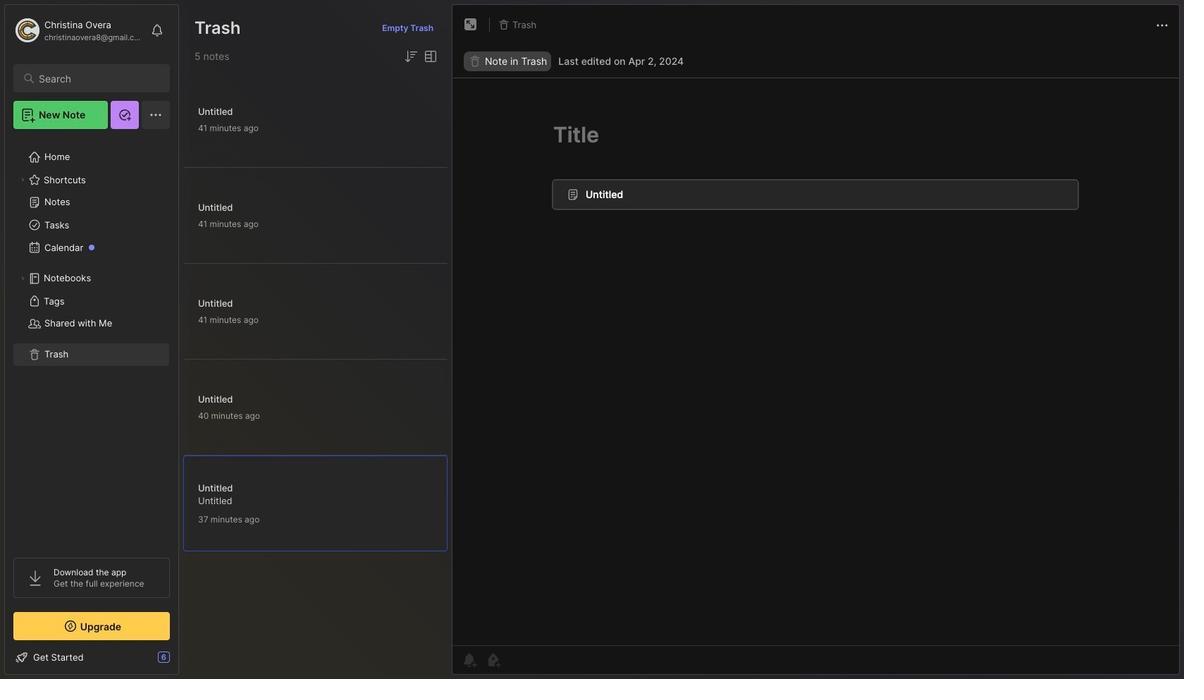 Task type: vqa. For each thing, say whether or not it's contained in the screenshot.
 input text field inside Located in field
no



Task type: locate. For each thing, give the bounding box(es) containing it.
None search field
[[39, 70, 157, 87]]

tree
[[5, 138, 178, 545]]

Account field
[[13, 16, 144, 44]]

Help and Learning task checklist field
[[5, 646, 178, 669]]

note window element
[[452, 4, 1181, 678]]

expand note image
[[463, 16, 480, 33]]

main element
[[0, 0, 183, 679]]

add tag image
[[485, 652, 502, 669]]

Note Editor text field
[[453, 78, 1180, 645]]



Task type: describe. For each thing, give the bounding box(es) containing it.
none search field inside main element
[[39, 70, 157, 87]]

click to collapse image
[[178, 653, 189, 670]]

View options field
[[420, 48, 439, 65]]

More actions field
[[1155, 16, 1171, 34]]

add a reminder image
[[461, 652, 478, 669]]

tree inside main element
[[5, 138, 178, 545]]

expand notebooks image
[[18, 274, 27, 283]]

Search text field
[[39, 72, 157, 85]]

Sort options field
[[403, 48, 420, 65]]

more actions image
[[1155, 17, 1171, 34]]



